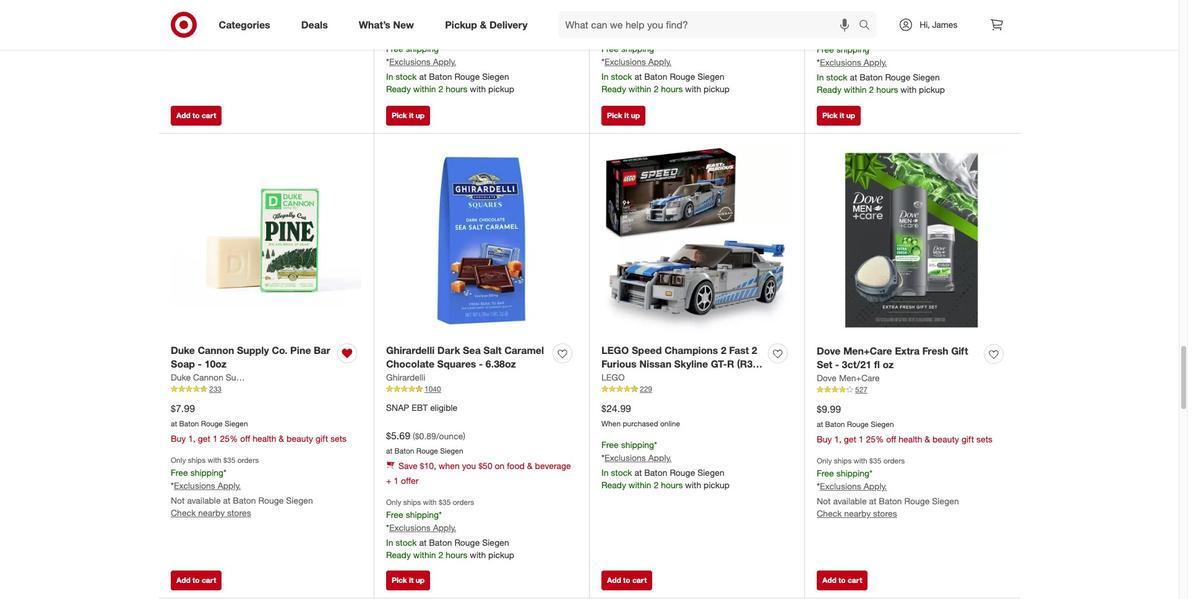 Task type: vqa. For each thing, say whether or not it's contained in the screenshot.
6 link
no



Task type: locate. For each thing, give the bounding box(es) containing it.
in
[[386, 71, 393, 82], [602, 71, 609, 82], [817, 72, 824, 82], [602, 467, 609, 478], [386, 537, 393, 548]]

available
[[187, 14, 221, 25], [187, 495, 221, 506], [834, 496, 867, 507]]

1 horizontal spatial 1,
[[835, 434, 842, 445]]

supply inside duke cannon supply co. pine bar soap - 10oz
[[237, 344, 269, 356]]

to
[[193, 111, 200, 120], [193, 576, 200, 585], [624, 576, 631, 585], [839, 576, 846, 585]]

1,
[[188, 433, 196, 444], [835, 434, 842, 445]]

1 lego from the top
[[602, 344, 629, 356]]

1 horizontal spatial co.
[[272, 344, 288, 356]]

gift
[[316, 433, 328, 444], [962, 434, 975, 445]]

gift inside $9.99 at baton rouge siegen buy 1, get 1 25% off health & beauty gift sets
[[962, 434, 975, 445]]

& right pickup
[[480, 18, 487, 31]]

1 horizontal spatial only ships with $35 orders free shipping * * exclusions apply. not available at baton rouge siegen check nearby stores
[[817, 456, 960, 519]]

stores
[[227, 27, 251, 37], [227, 508, 251, 518], [874, 508, 898, 519]]

not inside not available at baton rouge siegen check nearby stores
[[171, 14, 185, 25]]

25% down 233
[[220, 433, 238, 444]]

cannon up 233
[[193, 372, 223, 383]]

not for dove men+care extra fresh gift set - 3ct/21 fl oz
[[817, 496, 831, 507]]

1 vertical spatial supply
[[226, 372, 253, 383]]

ghirardelli inside ghirardelli dark sea salt caramel chocolate squares - 6.38oz
[[386, 344, 435, 356]]

25%
[[220, 433, 238, 444], [867, 434, 884, 445]]

rouge inside $7.99 at baton rouge siegen buy 1, get 1 25% off health & beauty gift sets
[[201, 419, 223, 429]]

check for duke cannon supply co. pine bar soap - 10oz
[[171, 508, 196, 518]]

at inside $5.69 ( $0.89 /ounce ) at baton rouge siegen
[[386, 447, 393, 456]]

$24.99
[[602, 403, 632, 415]]

dove inside dove men+care link
[[817, 373, 837, 383]]

$9.99
[[817, 403, 842, 416]]

health inside $7.99 at baton rouge siegen buy 1, get 1 25% off health & beauty gift sets
[[253, 433, 276, 444]]

- left "10oz" at the left of the page
[[198, 358, 202, 371]]

exclusions inside free shipping * * exclusions apply. in stock at  baton rouge siegen ready within 2 hours with pickup
[[605, 453, 646, 463]]

ghirardelli for ghirardelli
[[386, 372, 426, 383]]

check nearby stores button for dove men+care extra fresh gift set - 3ct/21 fl oz
[[817, 508, 898, 520]]

1 vertical spatial dove
[[817, 373, 837, 383]]

229 link
[[602, 384, 793, 395]]

get down the 527
[[845, 434, 857, 445]]

gt-
[[711, 358, 728, 371]]

orders
[[453, 32, 475, 41], [669, 32, 690, 41], [884, 32, 906, 42], [238, 456, 259, 465], [884, 456, 906, 466], [453, 498, 475, 507]]

nearby inside not available at baton rouge siegen check nearby stores
[[198, 27, 225, 37]]

add to cart for duke cannon supply co. pine bar soap - 10oz
[[176, 576, 216, 585]]

pickup & delivery
[[445, 18, 528, 31]]

buy
[[171, 433, 186, 444], [817, 434, 832, 445]]

0 horizontal spatial buy
[[171, 433, 186, 444]]

$5.69 ( $0.89 /ounce ) at baton rouge siegen
[[386, 430, 466, 456]]

stock inside free shipping * * exclusions apply. in stock at  baton rouge siegen ready within 2 hours with pickup
[[611, 467, 633, 478]]

0 vertical spatial duke
[[171, 344, 195, 356]]

1 horizontal spatial get
[[845, 434, 857, 445]]

add to cart button for duke cannon supply co. pine bar soap - 10oz
[[171, 571, 222, 591]]

- right set
[[836, 359, 840, 371]]

2 horizontal spatial -
[[836, 359, 840, 371]]

What can we help you find? suggestions appear below search field
[[558, 11, 863, 38]]

baton inside $9.99 at baton rouge siegen buy 1, get 1 25% off health & beauty gift sets
[[826, 420, 846, 429]]

caramel
[[505, 344, 544, 356]]

at inside free shipping * * exclusions apply. in stock at  baton rouge siegen ready within 2 hours with pickup
[[635, 467, 642, 478]]

1 vertical spatial lego
[[602, 372, 625, 383]]

1 horizontal spatial off
[[887, 434, 897, 445]]

furious
[[602, 358, 637, 371]]

0 vertical spatial dove
[[817, 345, 841, 357]]

beauty inside $9.99 at baton rouge siegen buy 1, get 1 25% off health & beauty gift sets
[[933, 434, 960, 445]]

1, down $7.99 on the left bottom of page
[[188, 433, 196, 444]]

sets inside $7.99 at baton rouge siegen buy 1, get 1 25% off health & beauty gift sets
[[331, 433, 347, 444]]

0 horizontal spatial health
[[253, 433, 276, 444]]

men+care inside dove men+care extra fresh gift set - 3ct/21 fl oz
[[844, 345, 893, 357]]

off inside $7.99 at baton rouge siegen buy 1, get 1 25% off health & beauty gift sets
[[240, 433, 250, 444]]

when
[[602, 419, 621, 429]]

men+care up the 527
[[840, 373, 880, 383]]

(
[[413, 431, 415, 442]]

ready inside free shipping * * exclusions apply. in stock at  baton rouge siegen ready within 2 hours with pickup
[[602, 480, 627, 490]]

0 horizontal spatial 1,
[[188, 433, 196, 444]]

in inside free shipping * * exclusions apply. in stock at  baton rouge siegen ready within 2 hours with pickup
[[602, 467, 609, 478]]

25% down the 527
[[867, 434, 884, 445]]

cannon up "10oz" at the left of the page
[[198, 344, 234, 356]]

sea
[[463, 344, 481, 356]]

1, down $9.99
[[835, 434, 842, 445]]

1
[[394, 9, 399, 20], [609, 9, 614, 20], [825, 10, 830, 21], [213, 433, 218, 444], [859, 434, 864, 445], [394, 476, 399, 486]]

229
[[640, 385, 653, 394]]

co. left the pine
[[272, 344, 288, 356]]

1, inside $9.99 at baton rouge siegen buy 1, get 1 25% off health & beauty gift sets
[[835, 434, 842, 445]]

3ct/21
[[843, 359, 872, 371]]

free
[[386, 44, 404, 54], [602, 44, 619, 54], [817, 44, 835, 55], [602, 440, 619, 450], [171, 468, 188, 478], [817, 468, 835, 479], [386, 510, 404, 520]]

duke up soap
[[171, 344, 195, 356]]

supply up 233 link
[[237, 344, 269, 356]]

beauty inside $7.99 at baton rouge siegen buy 1, get 1 25% off health & beauty gift sets
[[287, 433, 313, 444]]

&
[[480, 18, 487, 31], [279, 433, 284, 444], [925, 434, 931, 445], [527, 461, 533, 471]]

0 vertical spatial men+care
[[844, 345, 893, 357]]

2 dove from the top
[[817, 373, 837, 383]]

ghirardelli up chocolate
[[386, 344, 435, 356]]

co. inside duke cannon supply co. pine bar soap - 10oz
[[272, 344, 288, 356]]

76917
[[602, 372, 629, 385]]

1 horizontal spatial 25%
[[867, 434, 884, 445]]

1 vertical spatial duke
[[171, 372, 191, 383]]

1 vertical spatial ghirardelli
[[386, 372, 426, 383]]

& down 233 link
[[279, 433, 284, 444]]

health inside $9.99 at baton rouge siegen buy 1, get 1 25% off health & beauty gift sets
[[899, 434, 923, 445]]

at
[[223, 14, 231, 25], [419, 71, 427, 82], [635, 71, 642, 82], [850, 72, 858, 82], [171, 419, 177, 429], [817, 420, 824, 429], [386, 447, 393, 456], [635, 467, 642, 478], [223, 495, 231, 506], [870, 496, 877, 507], [419, 537, 427, 548]]

$35
[[439, 32, 451, 41], [655, 32, 667, 41], [870, 32, 882, 42], [224, 456, 236, 465], [870, 456, 882, 466], [439, 498, 451, 507]]

lego speed champions 2 fast 2 furious nissan skyline gt-r (r34) 76917 image
[[602, 146, 793, 336], [602, 146, 793, 336]]

1 horizontal spatial gift
[[962, 434, 975, 445]]

get down 233
[[198, 433, 211, 444]]

- down sea
[[479, 358, 483, 371]]

$10,
[[420, 461, 437, 471]]

2 inside free shipping * * exclusions apply. in stock at  baton rouge siegen ready within 2 hours with pickup
[[654, 480, 659, 490]]

0 vertical spatial ghirardelli
[[386, 344, 435, 356]]

0 horizontal spatial -
[[198, 358, 202, 371]]

0 horizontal spatial only ships with $35 orders free shipping * * exclusions apply. not available at baton rouge siegen check nearby stores
[[171, 456, 313, 518]]

duke cannon supply co. pine bar soap - 10oz image
[[171, 146, 362, 336], [171, 146, 362, 336]]

buy inside $7.99 at baton rouge siegen buy 1, get 1 25% off health & beauty gift sets
[[171, 433, 186, 444]]

health down 527 'link'
[[899, 434, 923, 445]]

exclusions apply. button
[[389, 56, 457, 68], [605, 56, 672, 68], [820, 56, 888, 69], [605, 452, 672, 464], [174, 480, 241, 492], [820, 481, 888, 493], [389, 522, 457, 534]]

buy for $9.99
[[817, 434, 832, 445]]

when
[[439, 461, 460, 471]]

0 vertical spatial co.
[[272, 344, 288, 356]]

stock
[[396, 71, 417, 82], [611, 71, 633, 82], [827, 72, 848, 82], [611, 467, 633, 478], [396, 537, 417, 548]]

0 horizontal spatial get
[[198, 433, 211, 444]]

2
[[439, 84, 444, 94], [654, 84, 659, 94], [870, 84, 875, 95], [721, 344, 727, 356], [752, 344, 758, 356], [654, 480, 659, 490], [439, 550, 444, 560]]

cannon inside duke cannon supply co. pine bar soap - 10oz
[[198, 344, 234, 356]]

with
[[423, 32, 437, 41], [639, 32, 653, 41], [854, 32, 868, 42], [470, 84, 486, 94], [686, 84, 702, 94], [901, 84, 917, 95], [208, 456, 222, 465], [854, 456, 868, 466], [686, 480, 702, 490], [423, 498, 437, 507], [470, 550, 486, 560]]

2 duke from the top
[[171, 372, 191, 383]]

gift inside $7.99 at baton rouge siegen buy 1, get 1 25% off health & beauty gift sets
[[316, 433, 328, 444]]

up
[[416, 111, 425, 120], [631, 111, 640, 120], [847, 111, 856, 120], [416, 576, 425, 585]]

0 horizontal spatial 25%
[[220, 433, 238, 444]]

co. up 233 link
[[255, 372, 268, 383]]

men+care for dove men+care extra fresh gift set - 3ct/21 fl oz
[[844, 345, 893, 357]]

lego up furious
[[602, 344, 629, 356]]

0 horizontal spatial off
[[240, 433, 250, 444]]

duke
[[171, 344, 195, 356], [171, 372, 191, 383]]

1 horizontal spatial beauty
[[933, 434, 960, 445]]

(r34)
[[738, 358, 762, 371]]

ghirardelli dark sea salt caramel chocolate squares - 6.38oz image
[[386, 146, 577, 336], [386, 146, 577, 336]]

2 lego from the top
[[602, 372, 625, 383]]

baton inside not available at baton rouge siegen check nearby stores
[[233, 14, 256, 25]]

get inside $9.99 at baton rouge siegen buy 1, get 1 25% off health & beauty gift sets
[[845, 434, 857, 445]]

duke cannon supply co.
[[171, 372, 268, 383]]

1 horizontal spatial health
[[899, 434, 923, 445]]

with inside free shipping * * exclusions apply. in stock at  baton rouge siegen ready within 2 hours with pickup
[[686, 480, 702, 490]]

hi,
[[920, 19, 930, 30]]

siegen inside not available at baton rouge siegen check nearby stores
[[286, 14, 313, 25]]

2 ghirardelli from the top
[[386, 372, 426, 383]]

health for $9.99
[[899, 434, 923, 445]]

0 horizontal spatial beauty
[[287, 433, 313, 444]]

health
[[253, 433, 276, 444], [899, 434, 923, 445]]

buy down $7.99 on the left bottom of page
[[171, 433, 186, 444]]

1 horizontal spatial -
[[479, 358, 483, 371]]

you
[[462, 461, 476, 471]]

supply down duke cannon supply co. pine bar soap - 10oz
[[226, 372, 253, 383]]

add for duke cannon supply co. pine bar soap - 10oz
[[176, 576, 191, 585]]

off for $9.99
[[887, 434, 897, 445]]

siegen inside free shipping * * exclusions apply. in stock at  baton rouge siegen ready within 2 hours with pickup
[[698, 467, 725, 478]]

to for dove men+care extra fresh gift set - 3ct/21 fl oz
[[839, 576, 846, 585]]

& inside pickup & delivery link
[[480, 18, 487, 31]]

men+care
[[844, 345, 893, 357], [840, 373, 880, 383]]

search
[[854, 20, 884, 32]]

sets for duke cannon supply co. pine bar soap - 10oz
[[331, 433, 347, 444]]

get inside $7.99 at baton rouge siegen buy 1, get 1 25% off health & beauty gift sets
[[198, 433, 211, 444]]

pick
[[392, 111, 407, 120], [607, 111, 623, 120], [823, 111, 838, 120], [392, 576, 407, 585]]

rouge
[[259, 14, 284, 25], [455, 71, 480, 82], [670, 71, 696, 82], [886, 72, 911, 82], [201, 419, 223, 429], [848, 420, 869, 429], [417, 447, 438, 456], [670, 467, 696, 478], [259, 495, 284, 506], [905, 496, 930, 507], [455, 537, 480, 548]]

check for dove men+care extra fresh gift set - 3ct/21 fl oz
[[817, 508, 842, 519]]

within
[[413, 84, 436, 94], [629, 84, 652, 94], [844, 84, 867, 95], [629, 480, 652, 490], [413, 550, 436, 560]]

co. for duke cannon supply co.
[[255, 372, 268, 383]]

lego down furious
[[602, 372, 625, 383]]

& inside $9.99 at baton rouge siegen buy 1, get 1 25% off health & beauty gift sets
[[925, 434, 931, 445]]

cart
[[202, 111, 216, 120], [202, 576, 216, 585], [633, 576, 647, 585], [848, 576, 863, 585]]

to for lego speed champions 2 fast 2 furious nissan skyline gt-r (r34) 76917
[[624, 576, 631, 585]]

- inside duke cannon supply co. pine bar soap - 10oz
[[198, 358, 202, 371]]

search button
[[854, 11, 884, 41]]

baton
[[233, 14, 256, 25], [429, 71, 452, 82], [645, 71, 668, 82], [860, 72, 883, 82], [179, 419, 199, 429], [826, 420, 846, 429], [395, 447, 415, 456], [645, 467, 668, 478], [233, 495, 256, 506], [880, 496, 903, 507], [429, 537, 452, 548]]

nearby for duke cannon supply co. pine bar soap - 10oz
[[198, 508, 225, 518]]

pickup
[[445, 18, 477, 31]]

527 link
[[817, 385, 1009, 396]]

1 vertical spatial co.
[[255, 372, 268, 383]]

sets for dove men+care extra fresh gift set - 3ct/21 fl oz
[[977, 434, 993, 445]]

it
[[409, 111, 414, 120], [625, 111, 629, 120], [840, 111, 845, 120], [409, 576, 414, 585]]

ghirardelli for ghirardelli dark sea salt caramel chocolate squares - 6.38oz
[[386, 344, 435, 356]]

off inside $9.99 at baton rouge siegen buy 1, get 1 25% off health & beauty gift sets
[[887, 434, 897, 445]]

health down 233 link
[[253, 433, 276, 444]]

duke down soap
[[171, 372, 191, 383]]

fresh
[[923, 345, 949, 357]]

nearby for dove men+care extra fresh gift set - 3ct/21 fl oz
[[845, 508, 871, 519]]

supply inside duke cannon supply co. link
[[226, 372, 253, 383]]

25% inside $7.99 at baton rouge siegen buy 1, get 1 25% off health & beauty gift sets
[[220, 433, 238, 444]]

0 vertical spatial supply
[[237, 344, 269, 356]]

dove inside dove men+care extra fresh gift set - 3ct/21 fl oz
[[817, 345, 841, 357]]

salt
[[484, 344, 502, 356]]

rouge inside $9.99 at baton rouge siegen buy 1, get 1 25% off health & beauty gift sets
[[848, 420, 869, 429]]

lego for lego
[[602, 372, 625, 383]]

cart for lego speed champions 2 fast 2 furious nissan skyline gt-r (r34) 76917
[[633, 576, 647, 585]]

0 vertical spatial lego
[[602, 344, 629, 356]]

ghirardelli
[[386, 344, 435, 356], [386, 372, 426, 383]]

& down 527 'link'
[[925, 434, 931, 445]]

duke cannon supply co. pine bar soap - 10oz
[[171, 344, 331, 371]]

0 horizontal spatial co.
[[255, 372, 268, 383]]

at inside $9.99 at baton rouge siegen buy 1, get 1 25% off health & beauty gift sets
[[817, 420, 824, 429]]

only ships with $35 orders free shipping * * exclusions apply. in stock at  baton rouge siegen ready within 2 hours with pickup
[[386, 32, 515, 94], [602, 32, 730, 94], [817, 32, 946, 95], [386, 498, 515, 560]]

1 horizontal spatial buy
[[817, 434, 832, 445]]

not for duke cannon supply co. pine bar soap - 10oz
[[171, 495, 185, 506]]

soap
[[171, 358, 195, 371]]

pick it up button
[[386, 106, 430, 125], [602, 106, 646, 125], [817, 106, 861, 125], [386, 571, 430, 591]]

& inside $7.99 at baton rouge siegen buy 1, get 1 25% off health & beauty gift sets
[[279, 433, 284, 444]]

0 horizontal spatial gift
[[316, 433, 328, 444]]

pickup
[[489, 84, 515, 94], [704, 84, 730, 94], [920, 84, 946, 95], [704, 480, 730, 490], [489, 550, 515, 560]]

add
[[176, 111, 191, 120], [176, 576, 191, 585], [607, 576, 622, 585], [823, 576, 837, 585]]

sets inside $9.99 at baton rouge siegen buy 1, get 1 25% off health & beauty gift sets
[[977, 434, 993, 445]]

1 horizontal spatial sets
[[977, 434, 993, 445]]

$5.69
[[386, 430, 411, 442]]

1, inside $7.99 at baton rouge siegen buy 1, get 1 25% off health & beauty gift sets
[[188, 433, 196, 444]]

shipping
[[406, 44, 439, 54], [621, 44, 655, 54], [837, 44, 870, 55], [621, 440, 655, 450], [190, 468, 224, 478], [837, 468, 870, 479], [406, 510, 439, 520]]

dove down set
[[817, 373, 837, 383]]

beauty down 527 'link'
[[933, 434, 960, 445]]

1 vertical spatial men+care
[[840, 373, 880, 383]]

duke cannon supply co. link
[[171, 372, 268, 384]]

dove men+care extra fresh gift set - 3ct/21 fl oz image
[[817, 146, 1009, 337], [817, 146, 1009, 337]]

beauty down 233 link
[[287, 433, 313, 444]]

25% inside $9.99 at baton rouge siegen buy 1, get 1 25% off health & beauty gift sets
[[867, 434, 884, 445]]

- inside ghirardelli dark sea salt caramel chocolate squares - 6.38oz
[[479, 358, 483, 371]]

rouge inside $5.69 ( $0.89 /ounce ) at baton rouge siegen
[[417, 447, 438, 456]]

sets
[[331, 433, 347, 444], [977, 434, 993, 445]]

0 vertical spatial cannon
[[198, 344, 234, 356]]

0 horizontal spatial sets
[[331, 433, 347, 444]]

siegen
[[286, 14, 313, 25], [483, 71, 510, 82], [698, 71, 725, 82], [913, 72, 940, 82], [225, 419, 248, 429], [871, 420, 895, 429], [440, 447, 464, 456], [698, 467, 725, 478], [286, 495, 313, 506], [933, 496, 960, 507], [483, 537, 510, 548]]

dove up set
[[817, 345, 841, 357]]

stores for duke cannon supply co. pine bar soap - 10oz
[[227, 508, 251, 518]]

1 duke from the top
[[171, 344, 195, 356]]

*
[[439, 44, 442, 54], [655, 44, 658, 54], [870, 44, 873, 55], [386, 56, 389, 67], [602, 56, 605, 67], [817, 57, 820, 68], [655, 440, 658, 450], [602, 453, 605, 463], [224, 468, 227, 478], [870, 468, 873, 479], [171, 481, 174, 491], [817, 481, 820, 492], [439, 510, 442, 520], [386, 523, 389, 533]]

duke for duke cannon supply co. pine bar soap - 10oz
[[171, 344, 195, 356]]

1 vertical spatial cannon
[[193, 372, 223, 383]]

rouge inside not available at baton rouge siegen check nearby stores
[[259, 14, 284, 25]]

)
[[463, 431, 466, 442]]

add to cart
[[176, 111, 216, 120], [176, 576, 216, 585], [607, 576, 647, 585], [823, 576, 863, 585]]

1 dove from the top
[[817, 345, 841, 357]]

only ships with $35 orders free shipping * * exclusions apply. not available at baton rouge siegen check nearby stores for $9.99
[[817, 456, 960, 519]]

deals link
[[291, 11, 344, 38]]

off down 527 'link'
[[887, 434, 897, 445]]

pick it up
[[392, 111, 425, 120], [607, 111, 640, 120], [823, 111, 856, 120], [392, 576, 425, 585]]

cannon
[[198, 344, 234, 356], [193, 372, 223, 383]]

1 inside $7.99 at baton rouge siegen buy 1, get 1 25% off health & beauty gift sets
[[213, 433, 218, 444]]

pickup inside free shipping * * exclusions apply. in stock at  baton rouge siegen ready within 2 hours with pickup
[[704, 480, 730, 490]]

hours
[[446, 84, 468, 94], [661, 84, 683, 94], [877, 84, 899, 95], [661, 480, 683, 490], [446, 550, 468, 560]]

free shipping * * exclusions apply. in stock at  baton rouge siegen ready within 2 hours with pickup
[[602, 440, 730, 490]]

buy inside $9.99 at baton rouge siegen buy 1, get 1 25% off health & beauty gift sets
[[817, 434, 832, 445]]

add to cart for dove men+care extra fresh gift set - 3ct/21 fl oz
[[823, 576, 863, 585]]

1 ghirardelli from the top
[[386, 344, 435, 356]]

check inside not available at baton rouge siegen check nearby stores
[[171, 27, 196, 37]]

buy down $9.99
[[817, 434, 832, 445]]

off down 233 link
[[240, 433, 250, 444]]

men+care up 'fl'
[[844, 345, 893, 357]]

duke inside duke cannon supply co. pine bar soap - 10oz
[[171, 344, 195, 356]]

lego inside lego speed champions 2 fast 2 furious nissan skyline gt-r (r34) 76917
[[602, 344, 629, 356]]

ghirardelli down chocolate
[[386, 372, 426, 383]]

squares
[[438, 358, 476, 371]]

rouge inside free shipping * * exclusions apply. in stock at  baton rouge siegen ready within 2 hours with pickup
[[670, 467, 696, 478]]

supply
[[237, 344, 269, 356], [226, 372, 253, 383]]



Task type: describe. For each thing, give the bounding box(es) containing it.
1 inside $9.99 at baton rouge siegen buy 1, get 1 25% off health & beauty gift sets
[[859, 434, 864, 445]]

& right food
[[527, 461, 533, 471]]

$50
[[479, 461, 493, 471]]

hi, james
[[920, 19, 958, 30]]

skyline
[[675, 358, 709, 371]]

pine
[[290, 344, 311, 356]]

ghirardelli dark sea salt caramel chocolate squares - 6.38oz
[[386, 344, 544, 371]]

duke for duke cannon supply co.
[[171, 372, 191, 383]]

- for 6.38oz
[[479, 358, 483, 371]]

apply. inside free shipping * * exclusions apply. in stock at  baton rouge siegen ready within 2 hours with pickup
[[649, 453, 672, 463]]

$24.99 when purchased online
[[602, 403, 681, 429]]

$7.99
[[171, 403, 195, 415]]

ghirardelli dark sea salt caramel chocolate squares - 6.38oz link
[[386, 343, 548, 372]]

$7.99 at baton rouge siegen buy 1, get 1 25% off health & beauty gift sets
[[171, 403, 347, 444]]

categories
[[219, 18, 270, 31]]

purchased
[[623, 419, 659, 429]]

champions
[[665, 344, 719, 356]]

extra
[[896, 345, 920, 357]]

cart for duke cannon supply co. pine bar soap - 10oz
[[202, 576, 216, 585]]

dove for dove men+care extra fresh gift set - 3ct/21 fl oz
[[817, 345, 841, 357]]

25% for $9.99
[[867, 434, 884, 445]]

gift for dove men+care extra fresh gift set - 3ct/21 fl oz
[[962, 434, 975, 445]]

baton inside free shipping * * exclusions apply. in stock at  baton rouge siegen ready within 2 hours with pickup
[[645, 467, 668, 478]]

online
[[661, 419, 681, 429]]

snap ebt eligible
[[386, 403, 458, 413]]

available for duke cannon supply co. pine bar soap - 10oz
[[187, 495, 221, 506]]

gift for duke cannon supply co. pine bar soap - 10oz
[[316, 433, 328, 444]]

bar
[[314, 344, 331, 356]]

siegen inside $7.99 at baton rouge siegen buy 1, get 1 25% off health & beauty gift sets
[[225, 419, 248, 429]]

supply for duke cannon supply co. pine bar soap - 10oz
[[237, 344, 269, 356]]

- for 10oz
[[198, 358, 202, 371]]

dove men+care link
[[817, 372, 880, 385]]

health for $7.99
[[253, 433, 276, 444]]

not available at baton rouge siegen check nearby stores
[[171, 14, 313, 37]]

free inside free shipping * * exclusions apply. in stock at  baton rouge siegen ready within 2 hours with pickup
[[602, 440, 619, 450]]

233 link
[[171, 384, 362, 395]]

cannon for duke cannon supply co.
[[193, 372, 223, 383]]

ghirardelli link
[[386, 372, 426, 384]]

/ounce
[[436, 431, 463, 442]]

527
[[856, 385, 868, 395]]

categories link
[[208, 11, 286, 38]]

at inside $7.99 at baton rouge siegen buy 1, get 1 25% off health & beauty gift sets
[[171, 419, 177, 429]]

nissan
[[640, 358, 672, 371]]

baton inside $5.69 ( $0.89 /ounce ) at baton rouge siegen
[[395, 447, 415, 456]]

beauty for duke cannon supply co. pine bar soap - 10oz
[[287, 433, 313, 444]]

lego link
[[602, 372, 625, 384]]

speed
[[632, 344, 662, 356]]

hours inside free shipping * * exclusions apply. in stock at  baton rouge siegen ready within 2 hours with pickup
[[661, 480, 683, 490]]

set
[[817, 359, 833, 371]]

10oz
[[205, 358, 227, 371]]

get for $7.99
[[198, 433, 211, 444]]

ebt
[[412, 403, 428, 413]]

james
[[933, 19, 958, 30]]

new
[[393, 18, 414, 31]]

save
[[399, 461, 418, 471]]

1040 link
[[386, 384, 577, 395]]

gift
[[952, 345, 969, 357]]

food
[[507, 461, 525, 471]]

fast
[[730, 344, 749, 356]]

dove men+care
[[817, 373, 880, 383]]

dark
[[438, 344, 460, 356]]

siegen inside $5.69 ( $0.89 /ounce ) at baton rouge siegen
[[440, 447, 464, 456]]

delivery
[[490, 18, 528, 31]]

get for $9.99
[[845, 434, 857, 445]]

- inside dove men+care extra fresh gift set - 3ct/21 fl oz
[[836, 359, 840, 371]]

shipping inside free shipping * * exclusions apply. in stock at  baton rouge siegen ready within 2 hours with pickup
[[621, 440, 655, 450]]

only ships with $35 orders free shipping * * exclusions apply. not available at baton rouge siegen check nearby stores for $7.99
[[171, 456, 313, 518]]

oz
[[883, 359, 894, 371]]

eligible
[[430, 403, 458, 413]]

cart for dove men+care extra fresh gift set - 3ct/21 fl oz
[[848, 576, 863, 585]]

available for dove men+care extra fresh gift set - 3ct/21 fl oz
[[834, 496, 867, 507]]

baton inside $7.99 at baton rouge siegen buy 1, get 1 25% off health & beauty gift sets
[[179, 419, 199, 429]]

lego speed champions 2 fast 2 furious nissan skyline gt-r (r34) 76917
[[602, 344, 762, 385]]

add for lego speed champions 2 fast 2 furious nissan skyline gt-r (r34) 76917
[[607, 576, 622, 585]]

men+care for dove men+care
[[840, 373, 880, 383]]

save $10, when you $50 on food & beverage
[[399, 461, 571, 471]]

1, for $9.99
[[835, 434, 842, 445]]

available inside not available at baton rouge siegen check nearby stores
[[187, 14, 221, 25]]

fl
[[875, 359, 881, 371]]

25% for $7.99
[[220, 433, 238, 444]]

$9.99 at baton rouge siegen buy 1, get 1 25% off health & beauty gift sets
[[817, 403, 993, 445]]

add to cart button for lego speed champions 2 fast 2 furious nissan skyline gt-r (r34) 76917
[[602, 571, 653, 591]]

dove men+care extra fresh gift set - 3ct/21 fl oz
[[817, 345, 969, 371]]

what's new
[[359, 18, 414, 31]]

$0.89
[[415, 431, 436, 442]]

snap
[[386, 403, 410, 413]]

at inside not available at baton rouge siegen check nearby stores
[[223, 14, 231, 25]]

dove for dove men+care
[[817, 373, 837, 383]]

1040
[[425, 385, 441, 394]]

buy for $7.99
[[171, 433, 186, 444]]

dove men+care extra fresh gift set - 3ct/21 fl oz link
[[817, 344, 980, 372]]

what's new link
[[348, 11, 430, 38]]

stores inside not available at baton rouge siegen check nearby stores
[[227, 27, 251, 37]]

cannon for duke cannon supply co. pine bar soap - 10oz
[[198, 344, 234, 356]]

co. for duke cannon supply co. pine bar soap - 10oz
[[272, 344, 288, 356]]

lego speed champions 2 fast 2 furious nissan skyline gt-r (r34) 76917 link
[[602, 343, 764, 385]]

6.38oz
[[486, 358, 516, 371]]

supply for duke cannon supply co.
[[226, 372, 253, 383]]

deals
[[301, 18, 328, 31]]

to for duke cannon supply co. pine bar soap - 10oz
[[193, 576, 200, 585]]

1, for $7.99
[[188, 433, 196, 444]]

stores for dove men+care extra fresh gift set - 3ct/21 fl oz
[[874, 508, 898, 519]]

lego for lego speed champions 2 fast 2 furious nissan skyline gt-r (r34) 76917
[[602, 344, 629, 356]]

beverage
[[535, 461, 571, 471]]

check nearby stores button for duke cannon supply co. pine bar soap - 10oz
[[171, 507, 251, 520]]

off for $7.99
[[240, 433, 250, 444]]

what's
[[359, 18, 391, 31]]

add to cart for lego speed champions 2 fast 2 furious nissan skyline gt-r (r34) 76917
[[607, 576, 647, 585]]

pickup & delivery link
[[435, 11, 543, 38]]

on
[[495, 461, 505, 471]]

add to cart button for dove men+care extra fresh gift set - 3ct/21 fl oz
[[817, 571, 868, 591]]

r
[[728, 358, 735, 371]]

chocolate
[[386, 358, 435, 371]]

233
[[209, 385, 222, 394]]

beauty for dove men+care extra fresh gift set - 3ct/21 fl oz
[[933, 434, 960, 445]]

add for dove men+care extra fresh gift set - 3ct/21 fl oz
[[823, 576, 837, 585]]

duke cannon supply co. pine bar soap - 10oz link
[[171, 343, 333, 372]]

siegen inside $9.99 at baton rouge siegen buy 1, get 1 25% off health & beauty gift sets
[[871, 420, 895, 429]]

within inside free shipping * * exclusions apply. in stock at  baton rouge siegen ready within 2 hours with pickup
[[629, 480, 652, 490]]



